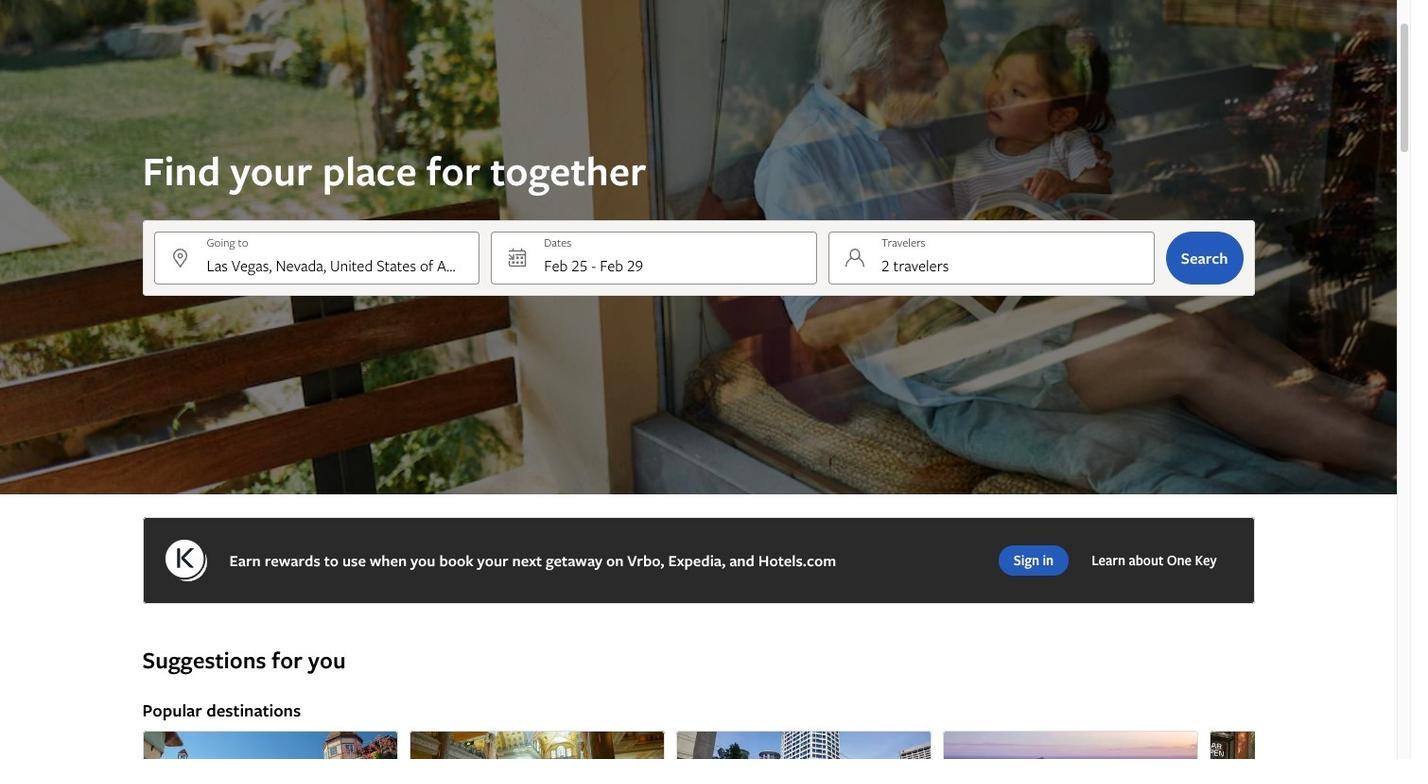 Task type: locate. For each thing, give the bounding box(es) containing it.
makiki - lower punchbowl - tantalus showing landscape views, a sunset and a city image
[[943, 731, 1198, 760]]

downtown seattle featuring a skyscraper, a city and street scenes image
[[676, 731, 932, 760]]

wizard region
[[0, 0, 1398, 495]]



Task type: describe. For each thing, give the bounding box(es) containing it.
leavenworth featuring a small town or village and street scenes image
[[142, 731, 398, 760]]

gastown showing signage, street scenes and outdoor eating image
[[1210, 731, 1412, 760]]

las vegas featuring interior views image
[[409, 731, 665, 760]]



Task type: vqa. For each thing, say whether or not it's contained in the screenshot.
"main content"
no



